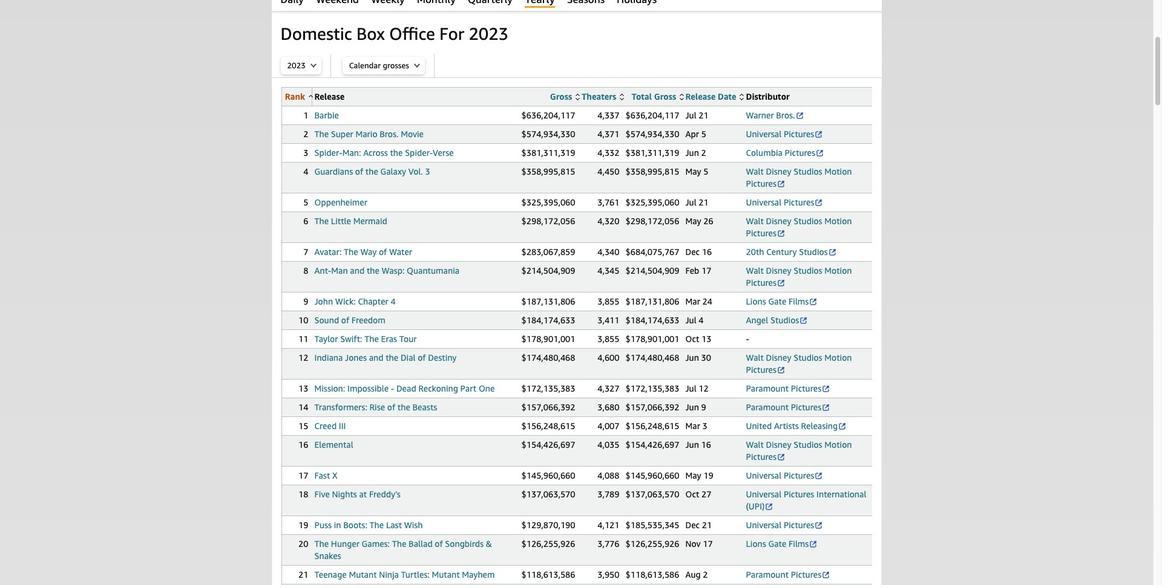 Task type: locate. For each thing, give the bounding box(es) containing it.
release for release
[[314, 91, 345, 102]]

3 disney from the top
[[766, 266, 791, 276]]

lions gate films link down (upi)
[[746, 539, 818, 550]]

1 $636,204,117 from the left
[[521, 110, 575, 120]]

jul up $157,066,392 jun 9
[[685, 384, 696, 394]]

the super mario bros. movie link
[[314, 129, 424, 139]]

1 mar from the top
[[685, 297, 700, 307]]

1 barbie
[[303, 110, 339, 120]]

1 horizontal spatial $157,066,392
[[626, 403, 679, 413]]

3 walt disney studios motion pictures link from the top
[[746, 266, 852, 288]]

3 paramount pictures from the top
[[746, 570, 822, 580]]

2 universal pictures link from the top
[[746, 197, 823, 208]]

17 for 8 ant-man and the wasp: quantumania
[[702, 266, 711, 276]]

dec up nov
[[685, 521, 700, 531]]

0 horizontal spatial $137,063,570
[[521, 490, 575, 500]]

of
[[355, 166, 363, 177], [379, 247, 387, 257], [341, 315, 349, 326], [418, 353, 426, 363], [387, 403, 395, 413], [435, 539, 443, 550]]

4 walt from the top
[[746, 353, 764, 363]]

0 vertical spatial gate
[[768, 297, 786, 307]]

2 $157,066,392 from the left
[[626, 403, 679, 413]]

2 dropdown image from the left
[[414, 63, 420, 68]]

2 gate from the top
[[768, 539, 786, 550]]

oct for oct 13
[[685, 334, 699, 344]]

1 horizontal spatial $156,248,615
[[626, 421, 679, 432]]

and right man
[[350, 266, 365, 276]]

dec up feb
[[685, 247, 700, 257]]

the up galaxy at the left top
[[390, 148, 403, 158]]

1 vertical spatial 4
[[391, 297, 396, 307]]

the little mermaid link
[[314, 216, 387, 226]]

$358,995,815 may 5
[[626, 166, 708, 177]]

jun left 30
[[685, 353, 699, 363]]

$358,995,815 left 4,450
[[521, 166, 575, 177]]

2 walt disney studios motion pictures from the top
[[746, 216, 852, 238]]

$381,311,319 down gross link
[[521, 148, 575, 158]]

1 jun from the top
[[685, 148, 699, 158]]

1 release from the left
[[314, 91, 345, 102]]

mermaid
[[353, 216, 387, 226]]

1 vertical spatial 2
[[701, 148, 706, 158]]

0 vertical spatial may
[[685, 166, 701, 177]]

$298,172,056 for $298,172,056 may 26
[[626, 216, 679, 226]]

jun for jun 9
[[685, 403, 699, 413]]

1 $145,960,660 from the left
[[521, 471, 575, 481]]

2 may from the top
[[685, 216, 701, 226]]

0 horizontal spatial $187,131,806
[[521, 297, 575, 307]]

$298,172,056 down $325,395,060 jul 21
[[626, 216, 679, 226]]

0 horizontal spatial $174,480,468
[[521, 353, 575, 363]]

2 release from the left
[[685, 91, 716, 102]]

20 the hunger games: the ballad of songbirds & snakes
[[298, 539, 492, 562]]

$187,131,806
[[521, 297, 575, 307], [626, 297, 679, 307]]

2 $298,172,056 from the left
[[626, 216, 679, 226]]

hunger
[[331, 539, 360, 550]]

motion for 30
[[825, 353, 852, 363]]

1 vertical spatial mar
[[685, 421, 700, 432]]

0 vertical spatial films
[[789, 297, 809, 307]]

3,855 up 4,600
[[598, 334, 620, 344]]

3 paramount pictures link from the top
[[746, 570, 831, 580]]

$118,613,586
[[521, 570, 575, 580], [626, 570, 679, 580]]

walt disney studios motion pictures for $214,504,909 feb 17
[[746, 266, 852, 288]]

studios down releasing
[[794, 440, 822, 450]]

paramount
[[746, 384, 789, 394], [746, 403, 789, 413], [746, 570, 789, 580]]

films for 24
[[789, 297, 809, 307]]

$174,480,468 jun 30
[[626, 353, 711, 363]]

studios for $684,075,767 dec 16
[[799, 247, 828, 257]]

2 mar from the top
[[685, 421, 700, 432]]

verse
[[433, 148, 454, 158]]

2 $574,934,330 from the left
[[626, 129, 679, 139]]

0 horizontal spatial $358,995,815
[[521, 166, 575, 177]]

universal pictures up columbia pictures
[[746, 129, 814, 139]]

1 lions from the top
[[746, 297, 766, 307]]

universal pictures link up universal pictures international (upi) at the bottom of page
[[746, 471, 823, 481]]

4 down 24
[[699, 315, 704, 326]]

films up the angel studios link
[[789, 297, 809, 307]]

1 vertical spatial films
[[789, 539, 809, 550]]

dec for dec 21
[[685, 521, 700, 531]]

0 horizontal spatial $154,426,697
[[521, 440, 575, 450]]

0 vertical spatial 3,855
[[598, 297, 620, 307]]

iii
[[339, 421, 346, 432]]

jun for jun 2
[[685, 148, 699, 158]]

universal pictures
[[746, 129, 814, 139], [746, 197, 814, 208], [746, 471, 814, 481], [746, 521, 814, 531]]

$126,255,926 for $126,255,926
[[521, 539, 575, 550]]

avatar: the way of water link
[[314, 247, 412, 257]]

$174,480,468 for $174,480,468 jun 30
[[626, 353, 679, 363]]

17 right feb
[[702, 266, 711, 276]]

$381,311,319 down $574,934,330 apr 5
[[626, 148, 679, 158]]

dropdown image
[[311, 63, 317, 68], [414, 63, 420, 68]]

1 horizontal spatial release
[[685, 91, 716, 102]]

0 horizontal spatial mutant
[[349, 570, 377, 580]]

1 vertical spatial paramount
[[746, 403, 789, 413]]

$157,066,392
[[521, 403, 575, 413], [626, 403, 679, 413]]

4 universal pictures link from the top
[[746, 521, 823, 531]]

$574,934,330 down gross link
[[521, 129, 575, 139]]

2 vertical spatial 5
[[303, 197, 308, 208]]

3 may from the top
[[685, 471, 701, 481]]

$325,395,060 up $283,067,859
[[521, 197, 575, 208]]

4 right chapter
[[391, 297, 396, 307]]

walt disney studios motion pictures
[[746, 166, 852, 189], [746, 216, 852, 238], [746, 266, 852, 288], [746, 353, 852, 375], [746, 440, 852, 462]]

walt down the united
[[746, 440, 764, 450]]

$381,311,319 for $381,311,319
[[521, 148, 575, 158]]

2 up $358,995,815 may 5 at the right of page
[[701, 148, 706, 158]]

spider- up guardians at top left
[[314, 148, 342, 158]]

18
[[298, 490, 308, 500]]

$145,960,660 up $137,063,570 oct 27
[[626, 471, 679, 481]]

2 3,855 from the top
[[598, 334, 620, 344]]

1 vertical spatial oct
[[685, 490, 699, 500]]

4 disney from the top
[[766, 353, 791, 363]]

1 vertical spatial 5
[[703, 166, 708, 177]]

1 horizontal spatial $172,135,383
[[626, 384, 679, 394]]

universal pictures down (upi)
[[746, 521, 814, 531]]

2 $137,063,570 from the left
[[626, 490, 679, 500]]

walt disney studios motion pictures down the angel studios link
[[746, 353, 852, 375]]

1 horizontal spatial spider-
[[405, 148, 433, 158]]

1 horizontal spatial and
[[369, 353, 384, 363]]

the left eras at left
[[365, 334, 379, 344]]

oct left 27
[[685, 490, 699, 500]]

tour
[[399, 334, 417, 344]]

2 jul from the top
[[685, 197, 696, 208]]

5 disney from the top
[[766, 440, 791, 450]]

17
[[702, 266, 711, 276], [298, 471, 308, 481], [703, 539, 713, 550]]

4 universal from the top
[[746, 490, 782, 500]]

1 $214,504,909 from the left
[[521, 266, 575, 276]]

4,327
[[598, 384, 620, 394]]

walt disney studios motion pictures for $174,480,468 jun 30
[[746, 353, 852, 375]]

2 $636,204,117 from the left
[[626, 110, 679, 120]]

3 paramount from the top
[[746, 570, 789, 580]]

0 vertical spatial 17
[[702, 266, 711, 276]]

$381,311,319
[[521, 148, 575, 158], [626, 148, 679, 158]]

1 horizontal spatial $184,174,633
[[626, 315, 679, 326]]

and
[[350, 266, 365, 276], [369, 353, 384, 363]]

universal for $574,934,330 apr 5
[[746, 129, 782, 139]]

jul for $636,204,117
[[685, 110, 696, 120]]

$358,995,815
[[521, 166, 575, 177], [626, 166, 679, 177]]

0 vertical spatial lions
[[746, 297, 766, 307]]

1 vertical spatial 12
[[699, 384, 709, 394]]

16 down the 26
[[702, 247, 712, 257]]

2 vertical spatial 17
[[703, 539, 713, 550]]

2 $118,613,586 from the left
[[626, 570, 679, 580]]

1 $118,613,586 from the left
[[521, 570, 575, 580]]

0 horizontal spatial $184,174,633
[[521, 315, 575, 326]]

in
[[334, 521, 341, 531]]

1 horizontal spatial $178,901,001
[[626, 334, 679, 344]]

1 horizontal spatial 19
[[703, 471, 713, 481]]

walt disney studios motion pictures link up 20th century studios 'link' on the right top of page
[[746, 216, 852, 238]]

4 left guardians at top left
[[303, 166, 308, 177]]

$145,960,660 for $145,960,660
[[521, 471, 575, 481]]

universal pictures down columbia pictures
[[746, 197, 814, 208]]

6 the little mermaid
[[303, 216, 387, 226]]

$184,174,633 left 3,411
[[521, 315, 575, 326]]

jun down $156,248,615 mar 3
[[685, 440, 699, 450]]

2 lions gate films from the top
[[746, 539, 809, 550]]

galaxy
[[380, 166, 406, 177]]

releasing
[[801, 421, 838, 432]]

united artists releasing
[[746, 421, 838, 432]]

4 jun from the top
[[685, 440, 699, 450]]

paramount pictures for $172,135,383 jul 12
[[746, 384, 822, 394]]

0 vertical spatial 9
[[303, 297, 308, 307]]

4 jul from the top
[[685, 384, 696, 394]]

apr
[[685, 129, 699, 139]]

1 $157,066,392 from the left
[[521, 403, 575, 413]]

studios for $214,504,909 feb 17
[[794, 266, 822, 276]]

5 for $574,934,330 apr 5
[[701, 129, 706, 139]]

2 paramount from the top
[[746, 403, 789, 413]]

$298,172,056
[[521, 216, 575, 226], [626, 216, 679, 226]]

lions for $187,131,806 mar 24
[[746, 297, 766, 307]]

1 3,855 from the top
[[598, 297, 620, 307]]

1 walt disney studios motion pictures link from the top
[[746, 166, 852, 189]]

17 fast x
[[298, 471, 337, 481]]

1 films from the top
[[789, 297, 809, 307]]

1 horizontal spatial $118,613,586
[[626, 570, 679, 580]]

of right the rise
[[387, 403, 395, 413]]

bros. right the warner
[[776, 110, 795, 120]]

0 vertical spatial mar
[[685, 297, 700, 307]]

1 $174,480,468 from the left
[[521, 353, 575, 363]]

8
[[303, 266, 308, 276]]

universal pictures international (upi)
[[746, 490, 866, 512]]

21 for $636,204,117 jul 21
[[699, 110, 709, 120]]

20
[[298, 539, 308, 550]]

lions gate films for $126,255,926 nov 17
[[746, 539, 809, 550]]

1 $574,934,330 from the left
[[521, 129, 575, 139]]

the down the across
[[366, 166, 378, 177]]

1 vertical spatial lions gate films link
[[746, 539, 818, 550]]

1 horizontal spatial gross
[[654, 91, 676, 102]]

3 jun from the top
[[685, 403, 699, 413]]

3,761
[[598, 197, 620, 208]]

universal pictures for $185,535,345 dec 21
[[746, 521, 814, 531]]

2 vertical spatial paramount
[[746, 570, 789, 580]]

rank
[[285, 91, 305, 102], [285, 91, 305, 102]]

warner
[[746, 110, 774, 120]]

john wick: chapter 4 link
[[314, 297, 396, 307]]

artists
[[774, 421, 799, 432]]

1 lions gate films link from the top
[[746, 297, 818, 307]]

20th
[[746, 247, 764, 257]]

$172,135,383 up $157,066,392 jun 9
[[626, 384, 679, 394]]

dec for dec 16
[[685, 247, 700, 257]]

walt disney studios motion pictures link for $174,480,468 jun 30
[[746, 353, 852, 375]]

disney for 17
[[766, 266, 791, 276]]

0 horizontal spatial dropdown image
[[311, 63, 317, 68]]

1 walt from the top
[[746, 166, 764, 177]]

1 $156,248,615 from the left
[[521, 421, 575, 432]]

$154,426,697
[[521, 440, 575, 450], [626, 440, 679, 450]]

walt down angel
[[746, 353, 764, 363]]

2 $184,174,633 from the left
[[626, 315, 679, 326]]

$118,613,586 for $118,613,586
[[521, 570, 575, 580]]

19 puss in boots: the last wish
[[298, 521, 423, 531]]

20th century studios
[[746, 247, 828, 257]]

mar up "$154,426,697 jun 16"
[[685, 421, 700, 432]]

4 walt disney studios motion pictures link from the top
[[746, 353, 852, 375]]

0 horizontal spatial $156,248,615
[[521, 421, 575, 432]]

0 vertical spatial 3
[[303, 148, 308, 158]]

snakes
[[314, 551, 341, 562]]

0 vertical spatial paramount
[[746, 384, 789, 394]]

12 down 11
[[298, 353, 308, 363]]

$178,901,001 for $178,901,001
[[521, 334, 575, 344]]

0 horizontal spatial 13
[[298, 384, 308, 394]]

disney for 26
[[766, 216, 791, 226]]

13 up 30
[[702, 334, 711, 344]]

paramount pictures link for $118,613,586 aug 2
[[746, 570, 831, 580]]

0 horizontal spatial 19
[[298, 521, 308, 531]]

disney down the angel studios link
[[766, 353, 791, 363]]

2 $381,311,319 from the left
[[626, 148, 679, 158]]

19 up 20 at the left bottom
[[298, 521, 308, 531]]

2 vertical spatial 2
[[703, 570, 708, 580]]

1 paramount pictures link from the top
[[746, 384, 831, 394]]

2 lions from the top
[[746, 539, 766, 550]]

walt disney studios motion pictures link for $358,995,815 may 5
[[746, 166, 852, 189]]

walt disney studios motion pictures down united artists releasing link
[[746, 440, 852, 462]]

$145,960,660
[[521, 471, 575, 481], [626, 471, 679, 481]]

3
[[303, 148, 308, 158], [425, 166, 430, 177], [702, 421, 707, 432]]

21 for $185,535,345 dec 21
[[702, 521, 712, 531]]

1 horizontal spatial $137,063,570
[[626, 490, 679, 500]]

1 motion from the top
[[825, 166, 852, 177]]

$174,480,468 down $178,901,001 oct 13
[[626, 353, 679, 363]]

3 jul from the top
[[685, 315, 696, 326]]

1 may from the top
[[685, 166, 701, 177]]

1 horizontal spatial $325,395,060
[[626, 197, 679, 208]]

2 walt disney studios motion pictures link from the top
[[746, 216, 852, 238]]

barbie
[[314, 110, 339, 120]]

0 horizontal spatial and
[[350, 266, 365, 276]]

1 paramount pictures from the top
[[746, 384, 822, 394]]

17 up "18"
[[298, 471, 308, 481]]

0 vertical spatial -
[[746, 334, 749, 344]]

may down $381,311,319 jun 2
[[685, 166, 701, 177]]

wasp:
[[382, 266, 405, 276]]

universal pictures link down columbia pictures link
[[746, 197, 823, 208]]

$358,995,815 for $358,995,815
[[521, 166, 575, 177]]

spider- up vol.
[[405, 148, 433, 158]]

1 universal from the top
[[746, 129, 782, 139]]

universal pictures link for $185,535,345 dec 21
[[746, 521, 823, 531]]

$137,063,570 up $129,870,190
[[521, 490, 575, 500]]

4,345
[[598, 266, 620, 276]]

2 vertical spatial may
[[685, 471, 701, 481]]

jun for jun 30
[[685, 353, 699, 363]]

$118,613,586 down the $126,255,926 nov 17
[[626, 570, 679, 580]]

studios down columbia pictures link
[[794, 166, 822, 177]]

may
[[685, 166, 701, 177], [685, 216, 701, 226], [685, 471, 701, 481]]

5 walt from the top
[[746, 440, 764, 450]]

0 vertical spatial 19
[[703, 471, 713, 481]]

studios right century
[[799, 247, 828, 257]]

4 motion from the top
[[825, 353, 852, 363]]

films down universal pictures international (upi) at the bottom of page
[[789, 539, 809, 550]]

elemental link
[[314, 440, 353, 450]]

5 universal from the top
[[746, 521, 782, 531]]

$156,248,615 down $157,066,392 jun 9
[[626, 421, 679, 432]]

the for spider-
[[390, 148, 403, 158]]

1 $184,174,633 from the left
[[521, 315, 575, 326]]

7 avatar: the way of water
[[303, 247, 412, 257]]

12 down 30
[[699, 384, 709, 394]]

pictures inside universal pictures international (upi)
[[784, 490, 814, 500]]

2 $187,131,806 from the left
[[626, 297, 679, 307]]

$154,426,697 for $154,426,697
[[521, 440, 575, 450]]

1 horizontal spatial $358,995,815
[[626, 166, 679, 177]]

1 oct from the top
[[685, 334, 699, 344]]

2 films from the top
[[789, 539, 809, 550]]

studios for $358,995,815 may 5
[[794, 166, 822, 177]]

studios for $174,480,468 jun 30
[[794, 353, 822, 363]]

1 vertical spatial 3,855
[[598, 334, 620, 344]]

1 horizontal spatial 3
[[425, 166, 430, 177]]

release date
[[685, 91, 736, 102]]

2 oct from the top
[[685, 490, 699, 500]]

studios down 20th century studios 'link' on the right top of page
[[794, 266, 822, 276]]

gross up $636,204,117 jul 21
[[654, 91, 676, 102]]

mutant right turtles:
[[432, 570, 460, 580]]

feb
[[685, 266, 699, 276]]

2 jun from the top
[[685, 353, 699, 363]]

paramount for $118,613,586 aug 2
[[746, 570, 789, 580]]

oct for oct 27
[[685, 490, 699, 500]]

studios
[[794, 166, 822, 177], [794, 216, 822, 226], [799, 247, 828, 257], [794, 266, 822, 276], [770, 315, 799, 326], [794, 353, 822, 363], [794, 440, 822, 450]]

2 right the aug
[[703, 570, 708, 580]]

may up $137,063,570 oct 27
[[685, 471, 701, 481]]

1 horizontal spatial $187,131,806
[[626, 297, 679, 307]]

walt disney studios motion pictures link down the angel studios link
[[746, 353, 852, 375]]

paramount pictures link for $172,135,383 jul 12
[[746, 384, 831, 394]]

walt disney studios motion pictures down columbia pictures link
[[746, 166, 852, 189]]

$137,063,570
[[521, 490, 575, 500], [626, 490, 679, 500]]

17 right nov
[[703, 539, 713, 550]]

bros. up spider-man: across the spider-verse link
[[380, 129, 399, 139]]

1 walt disney studios motion pictures from the top
[[746, 166, 852, 189]]

$172,135,383 left 4,327
[[521, 384, 575, 394]]

universal pictures for $325,395,060 jul 21
[[746, 197, 814, 208]]

universal inside universal pictures international (upi)
[[746, 490, 782, 500]]

paramount pictures for $157,066,392 jun 9
[[746, 403, 822, 413]]

0 vertical spatial paramount pictures link
[[746, 384, 831, 394]]

12
[[298, 353, 308, 363], [699, 384, 709, 394]]

nov
[[685, 539, 701, 550]]

1 horizontal spatial $126,255,926
[[626, 539, 679, 550]]

0 horizontal spatial spider-
[[314, 148, 342, 158]]

universal for $145,960,660 may 19
[[746, 471, 782, 481]]

2 motion from the top
[[825, 216, 852, 226]]

lions gate films link
[[746, 297, 818, 307], [746, 539, 818, 550]]

$381,311,319 jun 2
[[626, 148, 706, 158]]

one
[[479, 384, 495, 394]]

1 paramount from the top
[[746, 384, 789, 394]]

0 vertical spatial 5
[[701, 129, 706, 139]]

2 $214,504,909 from the left
[[626, 266, 679, 276]]

release
[[314, 91, 345, 102], [685, 91, 716, 102]]

4,121
[[598, 521, 620, 531]]

$156,248,615 left 4,007
[[521, 421, 575, 432]]

0 vertical spatial 12
[[298, 353, 308, 363]]

3,855 up 3,411
[[598, 297, 620, 307]]

paramount for $157,066,392 jun 9
[[746, 403, 789, 413]]

jul up $298,172,056 may 26 at the right of page
[[685, 197, 696, 208]]

21 for $325,395,060 jul 21
[[699, 197, 709, 208]]

1 horizontal spatial $174,480,468
[[626, 353, 679, 363]]

paramount pictures for $118,613,586 aug 2
[[746, 570, 822, 580]]

0 horizontal spatial $145,960,660
[[521, 471, 575, 481]]

dead
[[396, 384, 416, 394]]

office
[[389, 24, 435, 44]]

1 $298,172,056 from the left
[[521, 216, 575, 226]]

5 motion from the top
[[825, 440, 852, 450]]

7
[[303, 247, 308, 257]]

0 horizontal spatial 12
[[298, 353, 308, 363]]

2 paramount pictures link from the top
[[746, 403, 831, 413]]

1 horizontal spatial -
[[746, 334, 749, 344]]

$126,255,926
[[521, 539, 575, 550], [626, 539, 679, 550]]

1 horizontal spatial $574,934,330
[[626, 129, 679, 139]]

$184,174,633 up $178,901,001 oct 13
[[626, 315, 679, 326]]

date
[[718, 91, 736, 102]]

0 horizontal spatial $381,311,319
[[521, 148, 575, 158]]

gross left theaters
[[550, 91, 572, 102]]

1 horizontal spatial 2023
[[469, 24, 508, 44]]

0 horizontal spatial 2023
[[287, 61, 306, 70]]

2 $172,135,383 from the left
[[626, 384, 679, 394]]

jones
[[345, 353, 367, 363]]

2 disney from the top
[[766, 216, 791, 226]]

1 vertical spatial 2023
[[287, 61, 306, 70]]

universal pictures for $574,934,330 apr 5
[[746, 129, 814, 139]]

4 walt disney studios motion pictures from the top
[[746, 353, 852, 375]]

2 paramount pictures from the top
[[746, 403, 822, 413]]

2 for 3 spider-man: across the spider-verse
[[701, 148, 706, 158]]

$214,504,909 down $283,067,859
[[521, 266, 575, 276]]

may for may 19
[[685, 471, 701, 481]]

1 $154,426,697 from the left
[[521, 440, 575, 450]]

0 horizontal spatial $325,395,060
[[521, 197, 575, 208]]

of right ballad
[[435, 539, 443, 550]]

1 horizontal spatial $154,426,697
[[626, 440, 679, 450]]

spider-
[[314, 148, 342, 158], [405, 148, 433, 158]]

5 walt disney studios motion pictures link from the top
[[746, 440, 852, 462]]

2 down the 1
[[303, 129, 308, 139]]

$118,613,586 down $129,870,190
[[521, 570, 575, 580]]

2023 down domestic
[[287, 61, 306, 70]]

1 vertical spatial 9
[[701, 403, 706, 413]]

2 walt from the top
[[746, 216, 764, 226]]

0 horizontal spatial $157,066,392
[[521, 403, 575, 413]]

3 universal from the top
[[746, 471, 782, 481]]

3,789
[[598, 490, 620, 500]]

lions gate films down (upi)
[[746, 539, 809, 550]]

1 $381,311,319 from the left
[[521, 148, 575, 158]]

mar for mar 3
[[685, 421, 700, 432]]

walt for $358,995,815 may 5
[[746, 166, 764, 177]]

$145,960,660 up $129,870,190
[[521, 471, 575, 481]]

1 dec from the top
[[685, 247, 700, 257]]

2 vertical spatial paramount pictures link
[[746, 570, 831, 580]]

dropdown image right grosses
[[414, 63, 420, 68]]

dropdown image down domestic
[[311, 63, 317, 68]]

1 $187,131,806 from the left
[[521, 297, 575, 307]]

0 horizontal spatial release
[[314, 91, 345, 102]]

5
[[701, 129, 706, 139], [703, 166, 708, 177], [303, 197, 308, 208]]

1 mutant from the left
[[349, 570, 377, 580]]

1 $172,135,383 from the left
[[521, 384, 575, 394]]

jul for $184,174,633
[[685, 315, 696, 326]]

may left the 26
[[685, 216, 701, 226]]

0 vertical spatial oct
[[685, 334, 699, 344]]

puss in boots: the last wish link
[[314, 521, 423, 531]]

1 horizontal spatial $636,204,117
[[626, 110, 679, 120]]

21 down release date on the right top of page
[[699, 110, 709, 120]]

$636,204,117 down total gross
[[626, 110, 679, 120]]

$156,248,615 for $156,248,615 mar 3
[[626, 421, 679, 432]]

$684,075,767 dec 16
[[626, 247, 712, 257]]

0 horizontal spatial 3
[[303, 148, 308, 158]]

2 universal from the top
[[746, 197, 782, 208]]

0 horizontal spatial $298,172,056
[[521, 216, 575, 226]]

2 $154,426,697 from the left
[[626, 440, 679, 450]]

studios for $298,172,056 may 26
[[794, 216, 822, 226]]

3 spider-man: across the spider-verse
[[303, 148, 454, 158]]

walt up the 20th
[[746, 216, 764, 226]]

3 right vol.
[[425, 166, 430, 177]]

9 down $172,135,383 jul 12
[[701, 403, 706, 413]]

$636,204,117 down gross link
[[521, 110, 575, 120]]

oct up $174,480,468 jun 30
[[685, 334, 699, 344]]

1 vertical spatial lions gate films
[[746, 539, 809, 550]]

$298,172,056 may 26
[[626, 216, 713, 226]]

walt for $214,504,909 feb 17
[[746, 266, 764, 276]]

1 lions gate films from the top
[[746, 297, 809, 307]]

paramount for $172,135,383 jul 12
[[746, 384, 789, 394]]

2 dec from the top
[[685, 521, 700, 531]]

4,600
[[598, 353, 620, 363]]

1 dropdown image from the left
[[311, 63, 317, 68]]

1 horizontal spatial dropdown image
[[414, 63, 420, 68]]

21 up the 26
[[699, 197, 709, 208]]

lions gate films link for $187,131,806 mar 24
[[746, 297, 818, 307]]

0 horizontal spatial gross
[[550, 91, 572, 102]]

0 vertical spatial 13
[[702, 334, 711, 344]]

five
[[314, 490, 330, 500]]

5 walt disney studios motion pictures from the top
[[746, 440, 852, 462]]

$298,172,056 for $298,172,056
[[521, 216, 575, 226]]

jul up apr
[[685, 110, 696, 120]]

2 vertical spatial 3
[[702, 421, 707, 432]]

$172,135,383 for $172,135,383 jul 12
[[626, 384, 679, 394]]

2 lions gate films link from the top
[[746, 539, 818, 550]]

1 horizontal spatial $298,172,056
[[626, 216, 679, 226]]

5 for $358,995,815 may 5
[[703, 166, 708, 177]]

gate down universal pictures international (upi) link at the right bottom of page
[[768, 539, 786, 550]]

1 gate from the top
[[768, 297, 786, 307]]

1 gross from the left
[[550, 91, 572, 102]]

$325,395,060
[[521, 197, 575, 208], [626, 197, 679, 208]]

15
[[298, 421, 308, 432]]

14 transformers: rise of the beasts
[[298, 403, 437, 413]]



Task type: describe. For each thing, give the bounding box(es) containing it.
1 horizontal spatial 9
[[701, 403, 706, 413]]

united
[[746, 421, 772, 432]]

jun for jun 16
[[685, 440, 699, 450]]

reckoning
[[418, 384, 458, 394]]

the for wasp:
[[367, 266, 379, 276]]

18 five nights at freddy's
[[298, 490, 401, 500]]

17 for 20 the hunger games: the ballad of songbirds & snakes
[[703, 539, 713, 550]]

$137,063,570 for $137,063,570
[[521, 490, 575, 500]]

30
[[701, 353, 711, 363]]

$574,934,330 apr 5
[[626, 129, 706, 139]]

$184,174,633 for $184,174,633 jul 4
[[626, 315, 679, 326]]

0 horizontal spatial 9
[[303, 297, 308, 307]]

water
[[389, 247, 412, 257]]

united artists releasing link
[[746, 421, 847, 432]]

$118,613,586 for $118,613,586 aug 2
[[626, 570, 679, 580]]

grosses
[[383, 61, 409, 70]]

part
[[460, 384, 477, 394]]

of down man:
[[355, 166, 363, 177]]

1
[[303, 110, 308, 120]]

1 horizontal spatial 13
[[702, 334, 711, 344]]

fast
[[314, 471, 330, 481]]

may for may 5
[[685, 166, 701, 177]]

the right 6
[[314, 216, 329, 226]]

1 vertical spatial 13
[[298, 384, 308, 394]]

$283,067,859
[[521, 247, 575, 257]]

transformers:
[[314, 403, 367, 413]]

0 vertical spatial 2023
[[469, 24, 508, 44]]

universal pictures link for $145,960,660 may 19
[[746, 471, 823, 481]]

$325,395,060 jul 21
[[626, 197, 709, 208]]

the for dial
[[386, 353, 398, 363]]

man
[[331, 266, 348, 276]]

the left way
[[344, 247, 358, 257]]

x
[[332, 471, 337, 481]]

century
[[766, 247, 797, 257]]

studios right angel
[[770, 315, 799, 326]]

4,340
[[598, 247, 620, 257]]

of right sound
[[341, 315, 349, 326]]

$358,995,815 for $358,995,815 may 5
[[626, 166, 679, 177]]

0 vertical spatial 2
[[303, 129, 308, 139]]

$145,960,660 for $145,960,660 may 19
[[626, 471, 679, 481]]

ant-
[[314, 266, 331, 276]]

lions gate films link for $126,255,926 nov 17
[[746, 539, 818, 550]]

wish
[[404, 521, 423, 531]]

walt disney studios motion pictures link for $298,172,056 may 26
[[746, 216, 852, 238]]

jul for $325,395,060
[[685, 197, 696, 208]]

1 horizontal spatial bros.
[[776, 110, 795, 120]]

$178,901,001 oct 13
[[626, 334, 711, 344]]

$636,204,117 for $636,204,117
[[521, 110, 575, 120]]

calendar grosses
[[349, 61, 409, 70]]

16 for $283,067,859
[[702, 247, 712, 257]]

indiana jones and the dial of destiny link
[[314, 353, 457, 363]]

2 vertical spatial 4
[[699, 315, 704, 326]]

boots:
[[343, 521, 367, 531]]

$154,426,697 jun 16
[[626, 440, 711, 450]]

walt disney studios motion pictures for $298,172,056 may 26
[[746, 216, 852, 238]]

the up snakes in the bottom of the page
[[314, 539, 329, 550]]

nights
[[332, 490, 357, 500]]

columbia
[[746, 148, 783, 158]]

of inside 20 the hunger games: the ballad of songbirds & snakes
[[435, 539, 443, 550]]

16 for $154,426,697
[[701, 440, 711, 450]]

1 vertical spatial bros.
[[380, 129, 399, 139]]

1 spider- from the left
[[314, 148, 342, 158]]

universal for $185,535,345 dec 21
[[746, 521, 782, 531]]

mayhem
[[462, 570, 495, 580]]

$156,248,615 for $156,248,615
[[521, 421, 575, 432]]

dropdown image for calendar grosses
[[414, 63, 420, 68]]

walt disney studios motion pictures for $154,426,697 jun 16
[[746, 440, 852, 462]]

motion for 16
[[825, 440, 852, 450]]

guardians
[[314, 166, 353, 177]]

beasts
[[412, 403, 437, 413]]

1 horizontal spatial 4
[[391, 297, 396, 307]]

angel studios link
[[746, 315, 808, 326]]

paramount pictures link for $157,066,392 jun 9
[[746, 403, 831, 413]]

$156,248,615 mar 3
[[626, 421, 707, 432]]

mission: impossible - dead reckoning part one link
[[314, 384, 495, 394]]

the left the last
[[370, 521, 384, 531]]

teenage
[[314, 570, 347, 580]]

$178,901,001 for $178,901,001 oct 13
[[626, 334, 679, 344]]

turtles:
[[401, 570, 430, 580]]

ballad
[[409, 539, 433, 550]]

26
[[703, 216, 713, 226]]

16 down 15
[[298, 440, 308, 450]]

at
[[359, 490, 367, 500]]

walt disney studios motion pictures link for $214,504,909 feb 17
[[746, 266, 852, 288]]

$636,204,117 jul 21
[[626, 110, 709, 120]]

warner bros. link
[[746, 110, 804, 120]]

the down the last
[[392, 539, 406, 550]]

games:
[[362, 539, 390, 550]]

gross link
[[550, 91, 580, 102]]

chapter
[[358, 297, 388, 307]]

freddy's
[[369, 490, 401, 500]]

five nights at freddy's link
[[314, 490, 401, 500]]

$137,063,570 for $137,063,570 oct 27
[[626, 490, 679, 500]]

1 vertical spatial 19
[[298, 521, 308, 531]]

domestic box office for 2023
[[281, 24, 508, 44]]

$154,426,697 for $154,426,697 jun 16
[[626, 440, 679, 450]]

man:
[[342, 148, 361, 158]]

disney for 5
[[766, 166, 791, 177]]

lions gate films for $187,131,806 mar 24
[[746, 297, 809, 307]]

release for release date
[[685, 91, 716, 102]]

universal for $137,063,570 oct 27
[[746, 490, 782, 500]]

$145,960,660 may 19
[[626, 471, 713, 481]]

walt for $298,172,056 may 26
[[746, 216, 764, 226]]

$325,395,060 for $325,395,060
[[521, 197, 575, 208]]

mario
[[356, 129, 377, 139]]

2 horizontal spatial 3
[[702, 421, 707, 432]]

$184,174,633 for $184,174,633
[[521, 315, 575, 326]]

4,371
[[598, 129, 620, 139]]

theaters
[[582, 91, 616, 102]]

the for beasts
[[398, 403, 410, 413]]

9 john wick: chapter 4
[[303, 297, 396, 307]]

1 vertical spatial 3
[[425, 166, 430, 177]]

14
[[298, 403, 308, 413]]

(upi)
[[746, 502, 765, 512]]

$126,255,926 for $126,255,926 nov 17
[[626, 539, 679, 550]]

2 gross from the left
[[654, 91, 676, 102]]

angel
[[746, 315, 768, 326]]

mar for mar 24
[[685, 297, 700, 307]]

4,332
[[598, 148, 620, 158]]

sound of freedom link
[[314, 315, 385, 326]]

$636,204,117 for $636,204,117 jul 21
[[626, 110, 679, 120]]

walt disney studios motion pictures for $358,995,815 may 5
[[746, 166, 852, 189]]

21 teenage mutant ninja turtles: mutant mayhem
[[298, 570, 495, 580]]

total gross
[[632, 91, 676, 102]]

$172,135,383 jul 12
[[626, 384, 709, 394]]

4,088
[[598, 471, 620, 481]]

may for may 26
[[685, 216, 701, 226]]

of right dial
[[418, 353, 426, 363]]

of right way
[[379, 247, 387, 257]]

universal pictures link for $325,395,060 jul 21
[[746, 197, 823, 208]]

2 for 21 teenage mutant ninja turtles: mutant mayhem
[[703, 570, 708, 580]]

indiana
[[314, 353, 343, 363]]

$157,066,392 for $157,066,392
[[521, 403, 575, 413]]

walt for $154,426,697 jun 16
[[746, 440, 764, 450]]

total gross link
[[632, 91, 684, 102]]

oppenheimer link
[[314, 197, 367, 208]]

$129,870,190
[[521, 521, 575, 531]]

$574,934,330 for $574,934,330
[[521, 129, 575, 139]]

2 spider- from the left
[[405, 148, 433, 158]]

3,411
[[598, 315, 620, 326]]

$325,395,060 for $325,395,060 jul 21
[[626, 197, 679, 208]]

$187,131,806 for $187,131,806 mar 24
[[626, 297, 679, 307]]

6
[[303, 216, 308, 226]]

1 vertical spatial -
[[391, 384, 394, 394]]

for
[[439, 24, 464, 44]]

wick:
[[335, 297, 356, 307]]

the down 1 barbie in the top left of the page
[[314, 129, 329, 139]]

disney for 30
[[766, 353, 791, 363]]

studios for $154,426,697 jun 16
[[794, 440, 822, 450]]

aug
[[685, 570, 701, 580]]

$214,504,909 for $214,504,909 feb 17
[[626, 266, 679, 276]]

$574,934,330 for $574,934,330 apr 5
[[626, 129, 679, 139]]

super
[[331, 129, 353, 139]]

$174,480,468 for $174,480,468
[[521, 353, 575, 363]]

distributor
[[746, 91, 790, 102]]

guardians of the galaxy vol. 3 link
[[314, 166, 430, 177]]

21 left teenage at the left of the page
[[298, 570, 308, 580]]

1 vertical spatial 17
[[298, 471, 308, 481]]

2 mutant from the left
[[432, 570, 460, 580]]

$157,066,392 for $157,066,392 jun 9
[[626, 403, 679, 413]]

12 indiana jones and the dial of destiny
[[298, 353, 457, 363]]

0 horizontal spatial 4
[[303, 166, 308, 177]]

movie
[[401, 129, 424, 139]]

jul for $172,135,383
[[685, 384, 696, 394]]

swift:
[[340, 334, 362, 344]]

walt for $174,480,468 jun 30
[[746, 353, 764, 363]]

$137,063,570 oct 27
[[626, 490, 711, 500]]

1 horizontal spatial 12
[[699, 384, 709, 394]]

15 creed iii
[[298, 421, 346, 432]]

and for jones
[[369, 353, 384, 363]]

calendar
[[349, 61, 381, 70]]

motion for 17
[[825, 266, 852, 276]]

3,855 for $178,901,001
[[598, 334, 620, 344]]

4,337
[[598, 110, 620, 120]]

20th century studios link
[[746, 247, 837, 257]]

puss
[[314, 521, 332, 531]]

spider-man: across the spider-verse link
[[314, 148, 454, 158]]

walt disney studios motion pictures link for $154,426,697 jun 16
[[746, 440, 852, 462]]

lions for $126,255,926 nov 17
[[746, 539, 766, 550]]

way
[[360, 247, 377, 257]]

gate for 24
[[768, 297, 786, 307]]

$185,535,345 dec 21
[[626, 521, 712, 531]]



Task type: vqa. For each thing, say whether or not it's contained in the screenshot.
the 3 to the top
yes



